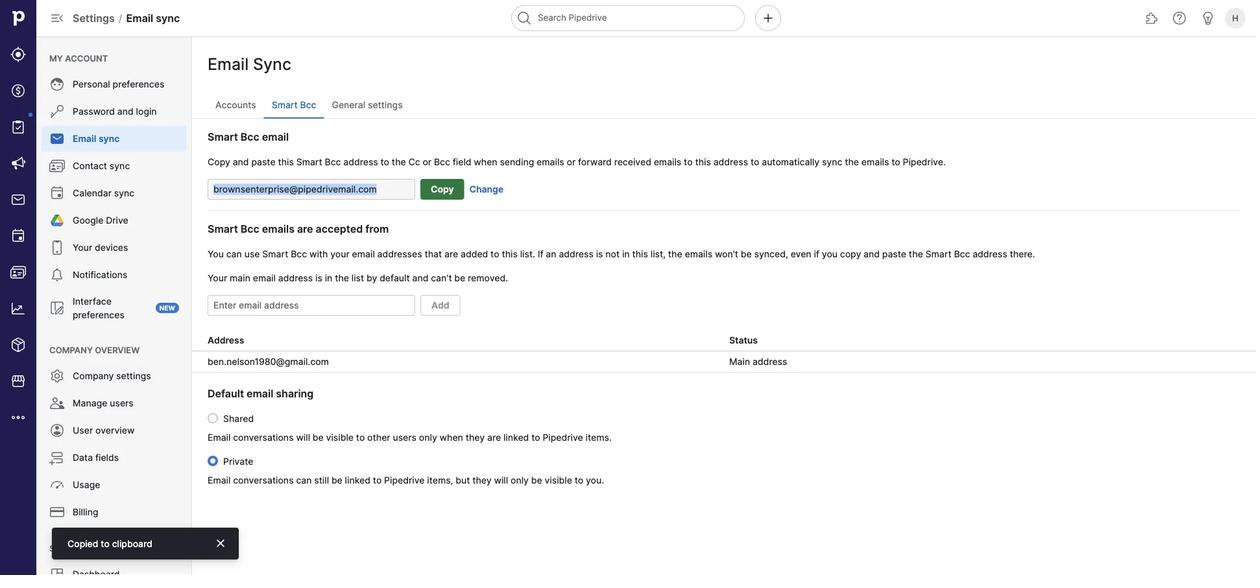 Task type: describe. For each thing, give the bounding box(es) containing it.
copy and paste this smart bcc address to the cc or bcc field when sending emails or forward received emails to this address to automatically sync the emails to pipedrive.
[[208, 156, 946, 167]]

sales assistant image
[[1200, 10, 1216, 26]]

clipboard
[[112, 539, 152, 550]]

main
[[230, 273, 250, 284]]

address up "enter email address" email field
[[278, 273, 313, 284]]

color undefined image for google drive
[[49, 213, 65, 228]]

color undefined image for notifications
[[49, 267, 65, 283]]

interface preferences
[[73, 296, 124, 321]]

copied to clipboard
[[67, 539, 152, 550]]

and right 'copy'
[[864, 249, 880, 260]]

ben.nelson1980@gmail.com
[[208, 357, 329, 368]]

calendar sync
[[73, 188, 134, 199]]

contact sync link
[[42, 153, 187, 179]]

add
[[432, 300, 449, 311]]

0 vertical spatial linked
[[504, 432, 529, 443]]

default
[[208, 387, 244, 400]]

accounts link
[[208, 92, 264, 118]]

to left cc
[[381, 156, 389, 167]]

conversations for can
[[233, 475, 294, 486]]

with
[[309, 249, 328, 260]]

but
[[456, 475, 470, 486]]

your
[[330, 249, 350, 260]]

email for email sync
[[73, 133, 96, 144]]

1 horizontal spatial in
[[622, 249, 630, 260]]

address left automatically
[[714, 156, 748, 167]]

accepted
[[316, 223, 363, 235]]

menu for copied
[[0, 0, 36, 576]]

you
[[208, 249, 224, 260]]

email for email sync
[[208, 55, 249, 74]]

they for will
[[473, 475, 492, 486]]

0 vertical spatial when
[[474, 156, 497, 167]]

add button
[[420, 295, 460, 316]]

emails left won't
[[685, 249, 713, 260]]

contacts image
[[10, 265, 26, 280]]

company settings
[[73, 371, 151, 382]]

menu for email
[[36, 36, 192, 576]]

your for your devices
[[73, 242, 92, 253]]

billing
[[73, 507, 98, 518]]

automatically
[[762, 156, 820, 167]]

bcc down accounts
[[241, 130, 259, 143]]

status
[[729, 335, 758, 346]]

settings for general settings
[[368, 100, 403, 111]]

an
[[546, 249, 556, 260]]

1 horizontal spatial pipedrive
[[543, 432, 583, 443]]

removed.
[[468, 273, 508, 284]]

to left 'you.'
[[575, 475, 583, 486]]

quick add image
[[761, 10, 776, 26]]

cc
[[408, 156, 420, 167]]

personal
[[73, 79, 110, 90]]

there.
[[1010, 249, 1035, 260]]

conversations for will
[[233, 432, 294, 443]]

address right an
[[559, 249, 594, 260]]

main address
[[729, 357, 787, 368]]

user overview
[[73, 425, 135, 436]]

and inside password and login link
[[117, 106, 134, 117]]

copied
[[67, 539, 98, 550]]

emails left "accepted"
[[262, 223, 295, 235]]

emails right the received in the top of the page
[[654, 156, 682, 167]]

0 horizontal spatial in
[[325, 273, 332, 284]]

to left items.
[[532, 432, 540, 443]]

bcc left field
[[434, 156, 450, 167]]

user overview link
[[42, 418, 187, 444]]

address left cc
[[343, 156, 378, 167]]

items,
[[427, 475, 453, 486]]

email for email conversations will be visible to other users only when they are linked to pipedrive items.
[[208, 432, 231, 443]]

copy button
[[420, 179, 464, 200]]

devices
[[95, 242, 128, 253]]

6 color undefined image from the top
[[49, 567, 65, 576]]

1 vertical spatial pipedrive
[[384, 475, 425, 486]]

general
[[332, 100, 365, 111]]

color undefined image for contact
[[49, 158, 65, 174]]

you.
[[586, 475, 604, 486]]

copy for copy and paste this smart bcc address to the cc or bcc field when sending emails or forward received emails to this address to automatically sync the emails to pipedrive.
[[208, 156, 230, 167]]

sync
[[253, 55, 291, 74]]

emails left pipedrive.
[[862, 156, 889, 167]]

color undefined image for personal
[[49, 77, 65, 92]]

if
[[814, 249, 820, 260]]

to right added
[[491, 249, 499, 260]]

pipedrive.
[[903, 156, 946, 167]]

bcc up use
[[241, 223, 259, 235]]

1 horizontal spatial only
[[511, 475, 529, 486]]

smart bcc emails are accepted from
[[208, 223, 389, 235]]

email down ben.nelson1980@gmail.com
[[247, 387, 273, 400]]

0 vertical spatial will
[[296, 432, 310, 443]]

fields
[[95, 453, 119, 464]]

not
[[606, 249, 620, 260]]

2 horizontal spatial are
[[487, 432, 501, 443]]

insights image
[[10, 301, 26, 317]]

emails right "sending"
[[537, 156, 564, 167]]

email conversations will be visible to other users only when they are linked to pipedrive items.
[[208, 432, 612, 443]]

bcc down general
[[325, 156, 341, 167]]

menu toggle image
[[49, 10, 65, 26]]

email sync
[[208, 55, 291, 74]]

h button
[[1223, 5, 1248, 31]]

security
[[49, 544, 92, 554]]

sync right /
[[156, 12, 180, 24]]

color undefined image for user
[[49, 423, 65, 439]]

Enter email address email field
[[208, 295, 415, 316]]

email sync link
[[42, 126, 187, 152]]

to left pipedrive.
[[892, 156, 900, 167]]

1 vertical spatial is
[[315, 273, 322, 284]]

color undefined image for data
[[49, 450, 65, 466]]

2 or from the left
[[567, 156, 576, 167]]

overview for company overview
[[95, 345, 140, 355]]

email down "smart bcc"
[[262, 130, 289, 143]]

email conversations can still be linked to pipedrive items, but they will only be visible to you.
[[208, 475, 604, 486]]

still
[[314, 475, 329, 486]]

synced,
[[754, 249, 788, 260]]

users inside "link"
[[110, 398, 134, 409]]

contact
[[73, 161, 107, 172]]

email right your
[[352, 249, 375, 260]]

by
[[367, 273, 377, 284]]

to right the received in the top of the page
[[684, 156, 693, 167]]

0 vertical spatial can
[[226, 249, 242, 260]]

forward
[[578, 156, 612, 167]]

address inside row
[[753, 357, 787, 368]]

email sync
[[73, 133, 120, 144]]

even
[[791, 249, 812, 260]]

sending
[[500, 156, 534, 167]]

list,
[[651, 249, 666, 260]]

be left 'you.'
[[531, 475, 542, 486]]

preferences for interface
[[73, 310, 124, 321]]

settings
[[73, 12, 115, 24]]

notifications
[[73, 270, 127, 281]]

your devices link
[[42, 235, 187, 261]]



Task type: locate. For each thing, give the bounding box(es) containing it.
0 horizontal spatial is
[[315, 273, 322, 284]]

copy inside 'button'
[[431, 184, 454, 195]]

0 horizontal spatial pipedrive
[[384, 475, 425, 486]]

color undefined image inside your devices link
[[49, 240, 65, 256]]

be right can't
[[454, 273, 465, 284]]

1 vertical spatial only
[[511, 475, 529, 486]]

be
[[741, 249, 752, 260], [454, 273, 465, 284], [313, 432, 324, 443], [332, 475, 342, 486], [531, 475, 542, 486]]

address right main
[[753, 357, 787, 368]]

copy down field
[[431, 184, 454, 195]]

pipedrive left items,
[[384, 475, 425, 486]]

to left automatically
[[751, 156, 759, 167]]

1 horizontal spatial are
[[445, 249, 458, 260]]

color undefined image inside email sync link
[[49, 131, 65, 147]]

color undefined image left contact
[[49, 158, 65, 174]]

color undefined image left user
[[49, 423, 65, 439]]

1 color undefined image from the top
[[49, 213, 65, 228]]

0 horizontal spatial users
[[110, 398, 134, 409]]

1 conversations from the top
[[233, 432, 294, 443]]

or right cc
[[423, 156, 432, 167]]

0 horizontal spatial are
[[297, 223, 313, 235]]

1 vertical spatial copy
[[431, 184, 454, 195]]

calendar sync link
[[42, 180, 187, 206]]

0 vertical spatial preferences
[[113, 79, 164, 90]]

0 vertical spatial conversations
[[233, 432, 294, 443]]

copy for copy
[[431, 184, 454, 195]]

0 vertical spatial users
[[110, 398, 134, 409]]

color undefined image for calendar
[[49, 186, 65, 201]]

0 vertical spatial overview
[[95, 345, 140, 355]]

center
[[94, 544, 128, 554]]

google drive link
[[42, 208, 187, 234]]

preferences down "interface"
[[73, 310, 124, 321]]

is
[[596, 249, 603, 260], [315, 273, 322, 284]]

2 color undefined image from the top
[[49, 267, 65, 283]]

email up contact
[[73, 133, 96, 144]]

password and login link
[[42, 99, 187, 125]]

deals image
[[10, 83, 26, 99]]

1 vertical spatial will
[[494, 475, 508, 486]]

settings up manage users "link"
[[116, 371, 151, 382]]

use
[[244, 249, 260, 260]]

color undefined image inside user overview link
[[49, 423, 65, 439]]

settings for company settings
[[116, 371, 151, 382]]

change
[[469, 184, 504, 195]]

settings inside menu
[[116, 371, 151, 382]]

user
[[73, 425, 93, 436]]

products image
[[10, 337, 26, 353]]

color undefined image inside "billing" link
[[49, 505, 65, 520]]

added
[[461, 249, 488, 260]]

default email sharing
[[208, 387, 314, 400]]

they up but
[[466, 432, 485, 443]]

be up "still"
[[313, 432, 324, 443]]

manage users link
[[42, 391, 187, 417]]

color undefined image for email
[[49, 131, 65, 147]]

billing link
[[42, 500, 187, 526]]

color undefined image inside notifications link
[[49, 267, 65, 283]]

drive
[[106, 215, 128, 226]]

the
[[392, 156, 406, 167], [845, 156, 859, 167], [668, 249, 682, 260], [909, 249, 923, 260], [335, 273, 349, 284]]

company for company settings
[[73, 371, 114, 382]]

is down with
[[315, 273, 322, 284]]

your devices
[[73, 242, 128, 253]]

are
[[297, 223, 313, 235], [445, 249, 458, 260], [487, 432, 501, 443]]

Search Pipedrive field
[[511, 5, 745, 31]]

bcc left "there."
[[954, 249, 970, 260]]

1 vertical spatial your
[[208, 273, 227, 284]]

color undefined image left google
[[49, 213, 65, 228]]

conversations down shared
[[233, 432, 294, 443]]

they
[[466, 432, 485, 443], [473, 475, 492, 486]]

smart bcc link
[[264, 92, 324, 118]]

sharing
[[276, 387, 314, 400]]

leads image
[[10, 47, 26, 62]]

color undefined image down my
[[49, 77, 65, 92]]

email right main
[[253, 273, 276, 284]]

0 horizontal spatial only
[[419, 432, 437, 443]]

to right copied
[[101, 539, 110, 550]]

color undefined image inside manage users "link"
[[49, 396, 65, 411]]

your inside your devices link
[[73, 242, 92, 253]]

color undefined image right contacts icon
[[49, 267, 65, 283]]

1 horizontal spatial copy
[[431, 184, 454, 195]]

to down other
[[373, 475, 382, 486]]

contact sync
[[73, 161, 130, 172]]

bcc left with
[[291, 249, 307, 260]]

bcc
[[300, 100, 316, 111], [241, 130, 259, 143], [325, 156, 341, 167], [434, 156, 450, 167], [241, 223, 259, 235], [291, 249, 307, 260], [954, 249, 970, 260]]

2 conversations from the top
[[233, 475, 294, 486]]

0 vertical spatial is
[[596, 249, 603, 260]]

color undefined image inside company settings link
[[49, 369, 65, 384]]

1 vertical spatial are
[[445, 249, 458, 260]]

sync for contact sync
[[110, 161, 130, 172]]

activities image
[[10, 228, 26, 244]]

1 vertical spatial they
[[473, 475, 492, 486]]

row
[[192, 352, 1256, 372]]

personal preferences link
[[42, 71, 187, 97]]

general settings link
[[324, 92, 410, 118]]

1 vertical spatial when
[[440, 432, 463, 443]]

0 horizontal spatial paste
[[251, 156, 276, 167]]

password and login
[[73, 106, 157, 117]]

1 vertical spatial visible
[[545, 475, 572, 486]]

color undefined image inside contact sync link
[[49, 158, 65, 174]]

h
[[1232, 13, 1239, 23]]

/
[[119, 12, 122, 24]]

color undefined image inside the personal preferences link
[[49, 77, 65, 92]]

smart
[[272, 100, 298, 111], [208, 130, 238, 143], [296, 156, 322, 167], [208, 223, 238, 235], [262, 249, 288, 260], [926, 249, 952, 260]]

be right "still"
[[332, 475, 342, 486]]

copy down smart bcc email
[[208, 156, 230, 167]]

email for email conversations can still be linked to pipedrive items, but they will only be visible to you.
[[208, 475, 231, 486]]

visible left 'you.'
[[545, 475, 572, 486]]

color undefined image
[[49, 213, 65, 228], [49, 267, 65, 283], [49, 300, 65, 316], [49, 478, 65, 493], [49, 505, 65, 520], [49, 567, 65, 576]]

color undefined image left usage
[[49, 478, 65, 493]]

usage link
[[42, 472, 187, 498]]

calendar
[[73, 188, 112, 199]]

more image
[[10, 410, 26, 426]]

email
[[262, 130, 289, 143], [352, 249, 375, 260], [253, 273, 276, 284], [247, 387, 273, 400]]

color undefined image left data
[[49, 450, 65, 466]]

data fields link
[[42, 445, 187, 471]]

when right field
[[474, 156, 497, 167]]

color undefined image for billing
[[49, 505, 65, 520]]

your down google
[[73, 242, 92, 253]]

1 vertical spatial settings
[[116, 371, 151, 382]]

0 vertical spatial in
[[622, 249, 630, 260]]

default
[[380, 273, 410, 284]]

settings right general
[[368, 100, 403, 111]]

items.
[[586, 432, 612, 443]]

sync up "calendar sync" link
[[110, 161, 130, 172]]

manage users
[[73, 398, 134, 409]]

pipedrive left items.
[[543, 432, 583, 443]]

0 vertical spatial pipedrive
[[543, 432, 583, 443]]

can left "still"
[[296, 475, 312, 486]]

2 vertical spatial are
[[487, 432, 501, 443]]

if
[[538, 249, 543, 260]]

addresses
[[377, 249, 422, 260]]

1 vertical spatial paste
[[882, 249, 907, 260]]

color undefined image left billing
[[49, 505, 65, 520]]

company overview
[[49, 345, 140, 355]]

color undefined image up campaigns icon
[[10, 119, 26, 135]]

be right won't
[[741, 249, 752, 260]]

1 horizontal spatial or
[[567, 156, 576, 167]]

0 horizontal spatial or
[[423, 156, 432, 167]]

preferences for personal
[[113, 79, 164, 90]]

email sync menu item
[[36, 126, 192, 152]]

0 horizontal spatial your
[[73, 242, 92, 253]]

copy
[[840, 249, 861, 260]]

0 horizontal spatial visible
[[326, 432, 354, 443]]

color undefined image left "interface"
[[49, 300, 65, 316]]

0 horizontal spatial when
[[440, 432, 463, 443]]

1 horizontal spatial will
[[494, 475, 508, 486]]

interface
[[73, 296, 112, 307]]

shared
[[223, 413, 254, 424]]

close image
[[215, 539, 226, 549]]

0 horizontal spatial will
[[296, 432, 310, 443]]

is left not
[[596, 249, 603, 260]]

1 horizontal spatial when
[[474, 156, 497, 167]]

0 horizontal spatial copy
[[208, 156, 230, 167]]

will
[[296, 432, 310, 443], [494, 475, 508, 486]]

sync right automatically
[[822, 156, 842, 167]]

1 vertical spatial overview
[[95, 425, 135, 436]]

color undefined image left password
[[49, 104, 65, 119]]

your left main
[[208, 273, 227, 284]]

color undefined image down security
[[49, 567, 65, 576]]

grid containing address
[[192, 329, 1256, 373]]

emails
[[537, 156, 564, 167], [654, 156, 682, 167], [862, 156, 889, 167], [262, 223, 295, 235], [685, 249, 713, 260]]

list.
[[520, 249, 535, 260]]

smart bcc
[[272, 100, 316, 111]]

sync inside "calendar sync" link
[[114, 188, 134, 199]]

email right /
[[126, 12, 153, 24]]

company settings link
[[42, 363, 187, 389]]

in right not
[[622, 249, 630, 260]]

0 horizontal spatial settings
[[116, 371, 151, 382]]

color undefined image for usage
[[49, 478, 65, 493]]

0 vertical spatial visible
[[326, 432, 354, 443]]

email down private
[[208, 475, 231, 486]]

you can use smart bcc with your email addresses that are added to this list. if an address is not in this list, the emails won't be synced, even if you copy and paste the smart bcc address there.
[[208, 249, 1035, 260]]

sync up drive
[[114, 188, 134, 199]]

email up accounts link
[[208, 55, 249, 74]]

address left "there."
[[973, 249, 1007, 260]]

home image
[[8, 8, 28, 28]]

data
[[73, 453, 93, 464]]

email inside menu item
[[73, 133, 96, 144]]

company down the company overview
[[73, 371, 114, 382]]

1 horizontal spatial settings
[[368, 100, 403, 111]]

0 vertical spatial they
[[466, 432, 485, 443]]

grid
[[192, 329, 1256, 373]]

color undefined image for manage
[[49, 396, 65, 411]]

0 vertical spatial company
[[49, 345, 93, 355]]

from
[[365, 223, 389, 235]]

5 color undefined image from the top
[[49, 505, 65, 520]]

0 horizontal spatial can
[[226, 249, 242, 260]]

marketplace image
[[10, 374, 26, 389]]

or
[[423, 156, 432, 167], [567, 156, 576, 167]]

color undefined image left calendar
[[49, 186, 65, 201]]

sync for calendar sync
[[114, 188, 134, 199]]

google drive
[[73, 215, 128, 226]]

notifications link
[[42, 262, 187, 288]]

and down smart bcc email
[[233, 156, 249, 167]]

color undefined image inside "data fields" link
[[49, 450, 65, 466]]

color undefined image for company
[[49, 369, 65, 384]]

they for are
[[466, 432, 485, 443]]

visible left other
[[326, 432, 354, 443]]

1 vertical spatial users
[[393, 432, 417, 443]]

google
[[73, 215, 103, 226]]

change link
[[469, 183, 504, 196]]

overview for user overview
[[95, 425, 135, 436]]

1 vertical spatial preferences
[[73, 310, 124, 321]]

1 horizontal spatial paste
[[882, 249, 907, 260]]

and left can't
[[412, 273, 429, 284]]

color undefined image left email sync
[[49, 131, 65, 147]]

overview up company settings link
[[95, 345, 140, 355]]

color undefined image inside password and login link
[[49, 104, 65, 119]]

general settings
[[332, 100, 403, 111]]

color undefined image for your
[[49, 240, 65, 256]]

1 vertical spatial conversations
[[233, 475, 294, 486]]

that
[[425, 249, 442, 260]]

accounts
[[215, 100, 256, 111]]

usage
[[73, 480, 100, 491]]

new
[[160, 304, 175, 312]]

color undefined image inside usage link
[[49, 478, 65, 493]]

menu
[[0, 0, 36, 576], [36, 36, 192, 576]]

quick help image
[[1172, 10, 1187, 26]]

sync inside email sync link
[[99, 133, 120, 144]]

can left use
[[226, 249, 242, 260]]

users right other
[[393, 432, 417, 443]]

received
[[614, 156, 651, 167]]

overview
[[95, 345, 140, 355], [95, 425, 135, 436]]

security center
[[49, 544, 128, 554]]

pipedrive
[[543, 432, 583, 443], [384, 475, 425, 486]]

main
[[729, 357, 750, 368]]

None text field
[[208, 179, 415, 200]]

0 vertical spatial are
[[297, 223, 313, 235]]

sync
[[156, 12, 180, 24], [99, 133, 120, 144], [822, 156, 842, 167], [110, 161, 130, 172], [114, 188, 134, 199]]

email down shared
[[208, 432, 231, 443]]

color undefined image right marketplace image
[[49, 369, 65, 384]]

other
[[367, 432, 390, 443]]

users down company settings link
[[110, 398, 134, 409]]

0 vertical spatial copy
[[208, 156, 230, 167]]

smart bcc email
[[208, 130, 289, 143]]

sync for email sync
[[99, 133, 120, 144]]

paste right 'copy'
[[882, 249, 907, 260]]

1 vertical spatial linked
[[345, 475, 371, 486]]

preferences up login
[[113, 79, 164, 90]]

your main email address is in the list by default and can't be removed.
[[208, 273, 508, 284]]

3 color undefined image from the top
[[49, 300, 65, 316]]

company up company settings
[[49, 345, 93, 355]]

color undefined image for password
[[49, 104, 65, 119]]

campaigns image
[[10, 156, 26, 171]]

my account
[[49, 53, 108, 63]]

1 horizontal spatial is
[[596, 249, 603, 260]]

color undefined image inside google drive link
[[49, 213, 65, 228]]

1 vertical spatial company
[[73, 371, 114, 382]]

conversations down private
[[233, 475, 294, 486]]

sales inbox image
[[10, 192, 26, 208]]

when up items,
[[440, 432, 463, 443]]

paste down smart bcc email
[[251, 156, 276, 167]]

only up items,
[[419, 432, 437, 443]]

1 horizontal spatial your
[[208, 273, 227, 284]]

to
[[381, 156, 389, 167], [684, 156, 693, 167], [751, 156, 759, 167], [892, 156, 900, 167], [491, 249, 499, 260], [356, 432, 365, 443], [532, 432, 540, 443], [373, 475, 382, 486], [575, 475, 583, 486], [101, 539, 110, 550]]

only right but
[[511, 475, 529, 486]]

0 vertical spatial paste
[[251, 156, 276, 167]]

0 horizontal spatial linked
[[345, 475, 371, 486]]

0 vertical spatial only
[[419, 432, 437, 443]]

1 horizontal spatial linked
[[504, 432, 529, 443]]

color undefined image inside "calendar sync" link
[[49, 186, 65, 201]]

color undefined image
[[49, 77, 65, 92], [49, 104, 65, 119], [10, 119, 26, 135], [49, 131, 65, 147], [49, 158, 65, 174], [49, 186, 65, 201], [49, 240, 65, 256], [49, 369, 65, 384], [49, 396, 65, 411], [49, 423, 65, 439], [49, 450, 65, 466]]

1 or from the left
[[423, 156, 432, 167]]

1 horizontal spatial can
[[296, 475, 312, 486]]

color undefined image for interface preferences
[[49, 300, 65, 316]]

and left login
[[117, 106, 134, 117]]

menu containing personal preferences
[[36, 36, 192, 576]]

address
[[208, 335, 244, 346]]

1 horizontal spatial visible
[[545, 475, 572, 486]]

company for company overview
[[49, 345, 93, 355]]

0 vertical spatial your
[[73, 242, 92, 253]]

copy
[[208, 156, 230, 167], [431, 184, 454, 195]]

will right but
[[494, 475, 508, 486]]

row containing ben.nelson1980@gmail.com
[[192, 352, 1256, 372]]

login
[[136, 106, 157, 117]]

my
[[49, 53, 63, 63]]

they right but
[[473, 475, 492, 486]]

1 vertical spatial in
[[325, 273, 332, 284]]

0 vertical spatial settings
[[368, 100, 403, 111]]

you
[[822, 249, 838, 260]]

color undefined image right activities image
[[49, 240, 65, 256]]

1 horizontal spatial users
[[393, 432, 417, 443]]

4 color undefined image from the top
[[49, 478, 65, 493]]

in down with
[[325, 273, 332, 284]]

bcc left general
[[300, 100, 316, 111]]

to left other
[[356, 432, 365, 443]]

sync inside contact sync link
[[110, 161, 130, 172]]

won't
[[715, 249, 738, 260]]

or left forward
[[567, 156, 576, 167]]

color undefined image left manage
[[49, 396, 65, 411]]

1 vertical spatial can
[[296, 475, 312, 486]]

address
[[343, 156, 378, 167], [714, 156, 748, 167], [559, 249, 594, 260], [973, 249, 1007, 260], [278, 273, 313, 284], [753, 357, 787, 368]]

your for your main email address is in the list by default and can't be removed.
[[208, 273, 227, 284]]



Task type: vqa. For each thing, say whether or not it's contained in the screenshot.
sample
no



